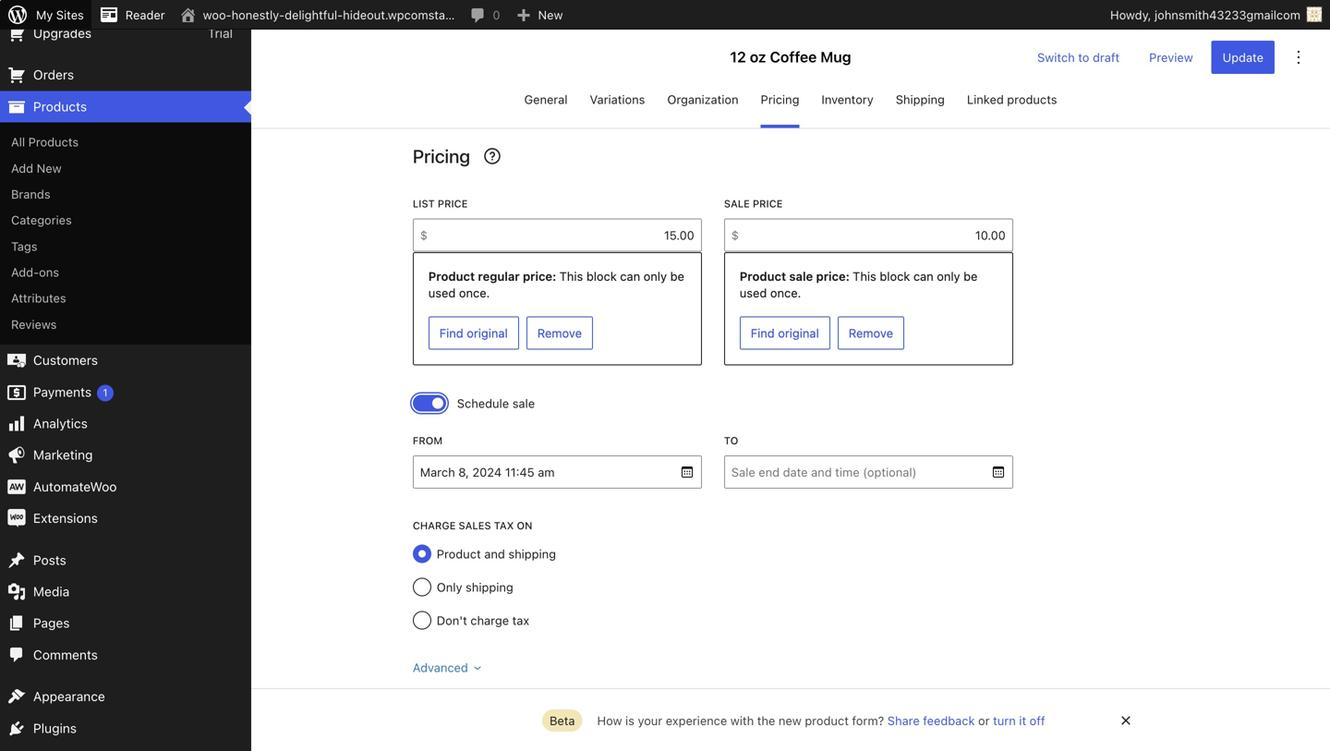 Task type: describe. For each thing, give the bounding box(es) containing it.
switch
[[1038, 50, 1075, 64]]

Don't charge tax radio
[[413, 611, 431, 630]]

automatewoo
[[33, 479, 117, 494]]

Product and shipping radio
[[413, 545, 431, 563]]

categories
[[11, 213, 72, 227]]

sites
[[56, 8, 84, 22]]

price right sale
[[753, 198, 783, 210]]

be for product regular price :
[[671, 269, 685, 283]]

price right list
[[438, 198, 468, 210]]

inventory button
[[822, 85, 874, 128]]

tags link
[[0, 233, 251, 259]]

plugins link
[[0, 713, 251, 744]]

tax for charge
[[513, 613, 530, 627]]

don't charge tax
[[437, 613, 530, 627]]

and inside this product has options, such as size or color. you can now manage each variation's price and other details individually.
[[959, 10, 980, 24]]

brands link
[[0, 181, 251, 207]]

each
[[831, 10, 859, 24]]

product regular price :
[[429, 269, 560, 283]]

block: notice document
[[413, 0, 1014, 101]]

1 vertical spatial or
[[979, 714, 990, 728]]

now
[[754, 10, 778, 24]]

original for sale
[[778, 326, 819, 340]]

inventory
[[822, 92, 874, 106]]

shipping button
[[896, 85, 945, 128]]

turn
[[993, 714, 1016, 728]]

manage
[[781, 10, 827, 24]]

woo-honestly-delightful-hideout.wpcomsta…
[[203, 8, 455, 22]]

update button
[[1212, 41, 1275, 74]]

marketing link
[[0, 440, 251, 471]]

this product has options, such as size or color. you can now manage each variation's price and other details individually.
[[428, 10, 980, 42]]

my sites link
[[0, 0, 91, 30]]

be for product sale price :
[[964, 269, 978, 283]]

1 vertical spatial new
[[37, 161, 62, 175]]

feedback
[[923, 714, 975, 728]]

color.
[[669, 10, 701, 24]]

: for product regular price
[[553, 269, 557, 283]]

1 horizontal spatial product
[[805, 714, 849, 728]]

all products link
[[0, 129, 251, 155]]

on
[[517, 520, 533, 532]]

brands
[[11, 187, 50, 201]]

new inside toolbar navigation
[[538, 8, 563, 22]]

with
[[731, 714, 754, 728]]

other
[[428, 28, 458, 42]]

charge
[[471, 613, 509, 627]]

customers link
[[0, 345, 251, 376]]

1 vertical spatial products
[[28, 135, 79, 149]]

sale for schedule
[[513, 396, 535, 410]]

$ for product regular price
[[420, 228, 428, 242]]

howdy, johnsmith43233gmailcom
[[1111, 8, 1301, 22]]

extensions link
[[0, 503, 251, 534]]

mug
[[821, 48, 852, 66]]

reviews
[[11, 317, 57, 331]]

product inside this product has options, such as size or color. you can now manage each variation's price and other details individually.
[[456, 10, 501, 24]]

toolbar navigation
[[0, 0, 1331, 33]]

oz
[[750, 48, 767, 66]]

add-ons link
[[0, 259, 251, 285]]

is
[[626, 714, 635, 728]]

price inside this product has options, such as size or color. you can now manage each variation's price and other details individually.
[[926, 10, 955, 24]]

only shipping
[[437, 580, 514, 594]]

has
[[505, 10, 525, 24]]

you
[[705, 10, 726, 24]]

can for product sale price :
[[914, 269, 934, 283]]

how is your experience with the new product form? share feedback or turn it off
[[597, 714, 1046, 728]]

add-
[[11, 265, 39, 279]]

trial
[[208, 25, 233, 41]]

schedule sale
[[457, 396, 535, 410]]

pages link
[[0, 608, 251, 639]]

draft
[[1093, 50, 1120, 64]]

automatewoo link
[[0, 471, 251, 503]]

add-ons
[[11, 265, 59, 279]]

johnsmith43233gmailcom
[[1155, 8, 1301, 22]]

sales
[[459, 520, 491, 532]]

comments
[[33, 647, 98, 662]]

linked
[[967, 92, 1004, 106]]

details
[[462, 28, 501, 42]]

and inside block: product section "document"
[[484, 547, 505, 561]]

ons
[[39, 265, 59, 279]]

regular
[[478, 269, 520, 283]]

appearance link
[[0, 681, 251, 713]]

List price field
[[428, 218, 702, 252]]

to
[[724, 435, 739, 447]]

block: column (2 of 2) document
[[724, 197, 1014, 365]]

share
[[888, 714, 920, 728]]

pricing inside product editor top bar. region
[[761, 92, 800, 106]]

product and shipping
[[437, 547, 556, 561]]

1
[[103, 387, 108, 399]]

linked products
[[967, 92, 1058, 106]]

can for product regular price :
[[620, 269, 641, 283]]

to
[[1079, 50, 1090, 64]]

product editor top bar. region
[[251, 30, 1331, 128]]

all
[[11, 135, 25, 149]]

view helper text image
[[481, 145, 504, 167]]

analytics link
[[0, 408, 251, 440]]

find original button for sale
[[740, 316, 831, 350]]

options image
[[1288, 46, 1310, 68]]

switch to draft
[[1038, 50, 1120, 64]]

used for product sale price :
[[740, 286, 767, 300]]

variation's
[[862, 10, 922, 24]]

share feedback button
[[888, 714, 975, 728]]

variations button
[[590, 85, 645, 128]]

such
[[579, 10, 607, 24]]

variations
[[590, 92, 645, 106]]

it
[[1020, 714, 1027, 728]]

don't
[[437, 613, 467, 627]]

charge sales tax on
[[413, 520, 533, 532]]

block: column (1 of 2) document
[[413, 197, 702, 365]]

general
[[524, 92, 568, 106]]

only
[[437, 580, 462, 594]]

only for product regular price :
[[644, 269, 667, 283]]

0
[[493, 8, 500, 22]]

used for product regular price :
[[429, 286, 456, 300]]

my
[[36, 8, 53, 22]]

product for product sale price
[[740, 269, 786, 283]]

advanced
[[413, 661, 468, 675]]

advanced button
[[413, 659, 485, 676]]



Task type: locate. For each thing, give the bounding box(es) containing it.
remove button inside block: column (2 of 2) document
[[838, 316, 905, 350]]

1 vertical spatial sale
[[513, 396, 535, 410]]

used down product regular price :
[[429, 286, 456, 300]]

1 horizontal spatial find
[[751, 326, 775, 340]]

1 used from the left
[[429, 286, 456, 300]]

2 once. from the left
[[771, 286, 801, 300]]

be
[[671, 269, 685, 283], [964, 269, 978, 283]]

new
[[538, 8, 563, 22], [37, 161, 62, 175]]

$ inside block: column (2 of 2) document
[[732, 228, 739, 242]]

1 vertical spatial pricing
[[413, 145, 470, 167]]

this block can only be used once.
[[429, 269, 685, 300], [740, 269, 978, 300]]

1 horizontal spatial this block can only be used once.
[[740, 269, 978, 300]]

sale
[[790, 269, 813, 283], [513, 396, 535, 410]]

0 link
[[462, 0, 508, 30]]

0 horizontal spatial and
[[484, 547, 505, 561]]

this
[[428, 10, 452, 24], [560, 269, 583, 283], [853, 269, 877, 283]]

2 find original button from the left
[[740, 316, 831, 350]]

1 be from the left
[[671, 269, 685, 283]]

this block can only be used once. down sale price field
[[740, 269, 978, 300]]

2 find from the left
[[751, 326, 775, 340]]

find down product sale price :
[[751, 326, 775, 340]]

block for product sale price :
[[880, 269, 910, 283]]

this down list price field
[[560, 269, 583, 283]]

product inside block: column (1 of 2) document
[[429, 269, 475, 283]]

0 horizontal spatial find original
[[440, 326, 508, 340]]

1 horizontal spatial and
[[959, 10, 980, 24]]

shipping
[[509, 547, 556, 561], [466, 580, 514, 594]]

products
[[33, 99, 87, 114], [28, 135, 79, 149]]

honestly-
[[232, 8, 285, 22]]

1 vertical spatial product
[[805, 714, 849, 728]]

this inside block: column (1 of 2) document
[[560, 269, 583, 283]]

product down charge sales tax on
[[437, 547, 481, 561]]

tags
[[11, 239, 37, 253]]

remove inside block: column (2 of 2) document
[[849, 326, 894, 340]]

Only shipping radio
[[413, 578, 431, 596]]

original inside block: column (1 of 2) document
[[467, 326, 508, 340]]

price right the regular
[[523, 269, 553, 283]]

form?
[[852, 714, 885, 728]]

product up details
[[456, 10, 501, 24]]

product
[[456, 10, 501, 24], [805, 714, 849, 728]]

0 horizontal spatial once.
[[459, 286, 490, 300]]

once. inside block: column (1 of 2) document
[[459, 286, 490, 300]]

2 horizontal spatial this
[[853, 269, 877, 283]]

preview
[[1150, 50, 1194, 64]]

0 horizontal spatial or
[[654, 10, 666, 24]]

Sale price field
[[739, 218, 1014, 252]]

From field
[[413, 456, 680, 489]]

1 only from the left
[[644, 269, 667, 283]]

1 horizontal spatial can
[[730, 10, 751, 24]]

tax for sales
[[494, 520, 514, 532]]

find original button down product sale price :
[[740, 316, 831, 350]]

used down product sale price :
[[740, 286, 767, 300]]

1 horizontal spatial find original button
[[740, 316, 831, 350]]

0 horizontal spatial remove button
[[526, 316, 593, 350]]

1 horizontal spatial pricing
[[761, 92, 800, 106]]

turn it off button
[[993, 714, 1046, 728]]

categories link
[[0, 207, 251, 233]]

and right variation's
[[959, 10, 980, 24]]

find original for sale
[[751, 326, 819, 340]]

: down list price field
[[553, 269, 557, 283]]

1 horizontal spatial this
[[560, 269, 583, 283]]

1 horizontal spatial new
[[538, 8, 563, 22]]

and down 'sales' on the left of page
[[484, 547, 505, 561]]

0 horizontal spatial block
[[587, 269, 617, 283]]

be inside block: column (2 of 2) document
[[964, 269, 978, 283]]

: down sale price field
[[846, 269, 850, 283]]

sale
[[724, 198, 750, 210]]

posts
[[33, 552, 66, 568]]

find
[[440, 326, 464, 340], [751, 326, 775, 340]]

block: product schedule sale fields document
[[413, 395, 1014, 489]]

product right new
[[805, 714, 849, 728]]

0 horizontal spatial original
[[467, 326, 508, 340]]

price right variation's
[[926, 10, 955, 24]]

1 remove button from the left
[[526, 316, 593, 350]]

0 vertical spatial products
[[33, 99, 87, 114]]

the
[[758, 714, 776, 728]]

upgrades
[[33, 25, 92, 41]]

product left the regular
[[429, 269, 475, 283]]

remove button for product regular price :
[[526, 316, 593, 350]]

or
[[654, 10, 666, 24], [979, 714, 990, 728]]

used inside block: column (2 of 2) document
[[740, 286, 767, 300]]

: inside document
[[553, 269, 557, 283]]

0 vertical spatial shipping
[[509, 547, 556, 561]]

and
[[959, 10, 980, 24], [484, 547, 505, 561]]

0 horizontal spatial $
[[420, 228, 428, 242]]

2 find original from the left
[[751, 326, 819, 340]]

find original button down product regular price :
[[429, 316, 519, 350]]

product down the sale price
[[740, 269, 786, 283]]

only for product sale price :
[[937, 269, 961, 283]]

or left the turn
[[979, 714, 990, 728]]

products up the add new in the left of the page
[[28, 135, 79, 149]]

organization
[[668, 92, 739, 106]]

0 horizontal spatial this block can only be used once.
[[429, 269, 685, 300]]

only inside block: column (2 of 2) document
[[937, 269, 961, 283]]

1 vertical spatial tax
[[513, 613, 530, 627]]

1 vertical spatial and
[[484, 547, 505, 561]]

original for regular
[[467, 326, 508, 340]]

sale inside "block: product schedule sale fields" document
[[513, 396, 535, 410]]

all products
[[11, 135, 79, 149]]

once. inside block: column (2 of 2) document
[[771, 286, 801, 300]]

0 vertical spatial sale
[[790, 269, 813, 283]]

find original down product regular price :
[[440, 326, 508, 340]]

sale down sale price field
[[790, 269, 813, 283]]

remove for product regular price :
[[538, 326, 582, 340]]

1 horizontal spatial remove button
[[838, 316, 905, 350]]

only inside block: column (1 of 2) document
[[644, 269, 667, 283]]

this up other
[[428, 10, 452, 24]]

find original button inside block: column (2 of 2) document
[[740, 316, 831, 350]]

pricing down 12 oz coffee mug
[[761, 92, 800, 106]]

hide this message image
[[1115, 710, 1138, 732]]

0 horizontal spatial find original button
[[429, 316, 519, 350]]

or inside this product has options, such as size or color. you can now manage each variation's price and other details individually.
[[654, 10, 666, 24]]

product for product regular price
[[429, 269, 475, 283]]

shipping
[[896, 92, 945, 106]]

add
[[11, 161, 33, 175]]

can inside this product has options, such as size or color. you can now manage each variation's price and other details individually.
[[730, 10, 751, 24]]

1 find from the left
[[440, 326, 464, 340]]

charge
[[413, 520, 456, 532]]

once. down product sale price :
[[771, 286, 801, 300]]

find inside block: column (1 of 2) document
[[440, 326, 464, 340]]

tab list containing general
[[251, 85, 1331, 128]]

hideout.wpcomsta…
[[343, 8, 455, 22]]

once. for sale
[[771, 286, 801, 300]]

appearance
[[33, 689, 105, 704]]

1 : from the left
[[553, 269, 557, 283]]

find original inside block: column (2 of 2) document
[[751, 326, 819, 340]]

once. for regular
[[459, 286, 490, 300]]

this inside this product has options, such as size or color. you can now manage each variation's price and other details individually.
[[428, 10, 452, 24]]

pricing button
[[761, 85, 800, 128]]

0 horizontal spatial find
[[440, 326, 464, 340]]

2 : from the left
[[846, 269, 850, 283]]

0 vertical spatial tax
[[494, 520, 514, 532]]

block: product section document
[[413, 145, 1014, 720]]

find original for regular
[[440, 326, 508, 340]]

find original inside block: column (1 of 2) document
[[440, 326, 508, 340]]

0 horizontal spatial be
[[671, 269, 685, 283]]

products
[[1008, 92, 1058, 106]]

original down product sale price :
[[778, 326, 819, 340]]

tax
[[494, 520, 514, 532], [513, 613, 530, 627]]

find original button for regular
[[429, 316, 519, 350]]

once. down product regular price :
[[459, 286, 490, 300]]

new link
[[508, 0, 571, 30]]

this block can only be used once. inside block: column (2 of 2) document
[[740, 269, 978, 300]]

attributes link
[[0, 285, 251, 311]]

0 vertical spatial product
[[456, 10, 501, 24]]

woo-
[[203, 8, 232, 22]]

1 $ from the left
[[420, 228, 428, 242]]

reader
[[126, 8, 165, 22]]

linked products button
[[967, 85, 1058, 128]]

shipping down on
[[509, 547, 556, 561]]

$ down list
[[420, 228, 428, 242]]

2 this block can only be used once. from the left
[[740, 269, 978, 300]]

pages
[[33, 616, 70, 631]]

2 remove button from the left
[[838, 316, 905, 350]]

1 horizontal spatial only
[[937, 269, 961, 283]]

this block can only be used once. for product regular price :
[[429, 269, 685, 300]]

remove button inside block: column (1 of 2) document
[[526, 316, 593, 350]]

this block can only be used once. for product sale price :
[[740, 269, 978, 300]]

off
[[1030, 714, 1046, 728]]

$ for product sale price
[[732, 228, 739, 242]]

product sale price :
[[740, 269, 853, 283]]

extensions
[[33, 511, 98, 526]]

1 horizontal spatial or
[[979, 714, 990, 728]]

shipping up charge
[[466, 580, 514, 594]]

used
[[429, 286, 456, 300], [740, 286, 767, 300]]

remove inside block: column (1 of 2) document
[[538, 326, 582, 340]]

reader link
[[91, 0, 172, 30]]

experience
[[666, 714, 727, 728]]

original inside block: column (2 of 2) document
[[778, 326, 819, 340]]

remove for product sale price :
[[849, 326, 894, 340]]

2 only from the left
[[937, 269, 961, 283]]

update
[[1223, 50, 1264, 64]]

products down orders
[[33, 99, 87, 114]]

sale inside block: column (2 of 2) document
[[790, 269, 813, 283]]

product
[[429, 269, 475, 283], [740, 269, 786, 283], [437, 547, 481, 561]]

this down sale price field
[[853, 269, 877, 283]]

0 horizontal spatial this
[[428, 10, 452, 24]]

media
[[33, 584, 70, 599]]

this block can only be used once. inside block: column (1 of 2) document
[[429, 269, 685, 300]]

price down sale price field
[[816, 269, 846, 283]]

1 horizontal spatial be
[[964, 269, 978, 283]]

1 find original from the left
[[440, 326, 508, 340]]

as
[[610, 10, 624, 24]]

block inside document
[[587, 269, 617, 283]]

0 vertical spatial and
[[959, 10, 980, 24]]

block down list price field
[[587, 269, 617, 283]]

can down list price field
[[620, 269, 641, 283]]

2 original from the left
[[778, 326, 819, 340]]

orders link
[[0, 59, 251, 91]]

find original button
[[429, 316, 519, 350], [740, 316, 831, 350]]

products link
[[0, 91, 251, 122]]

0 vertical spatial pricing
[[761, 92, 800, 106]]

pricing up the "list price"
[[413, 145, 470, 167]]

1 block from the left
[[587, 269, 617, 283]]

schedule
[[457, 396, 509, 410]]

posts link
[[0, 545, 251, 576]]

block: columns document
[[413, 197, 1014, 365]]

woo-honestly-delightful-hideout.wpcomsta… link
[[172, 0, 462, 30]]

1 remove from the left
[[538, 326, 582, 340]]

0 vertical spatial or
[[654, 10, 666, 24]]

new
[[779, 714, 802, 728]]

1 find original button from the left
[[429, 316, 519, 350]]

1 horizontal spatial used
[[740, 286, 767, 300]]

sale for product
[[790, 269, 813, 283]]

my sites
[[36, 8, 84, 22]]

tab list
[[251, 85, 1331, 128]]

0 horizontal spatial pricing
[[413, 145, 470, 167]]

1 this block can only be used once. from the left
[[429, 269, 685, 300]]

plugins
[[33, 721, 77, 736]]

find original down product sale price :
[[751, 326, 819, 340]]

used inside block: column (1 of 2) document
[[429, 286, 456, 300]]

To field
[[724, 456, 991, 489]]

tax right charge
[[513, 613, 530, 627]]

0 horizontal spatial new
[[37, 161, 62, 175]]

0 horizontal spatial only
[[644, 269, 667, 283]]

0 vertical spatial new
[[538, 8, 563, 22]]

1 horizontal spatial remove
[[849, 326, 894, 340]]

pricing inside block: product section "document"
[[413, 145, 470, 167]]

find for product sale price
[[751, 326, 775, 340]]

1 horizontal spatial block
[[880, 269, 910, 283]]

can inside block: column (2 of 2) document
[[914, 269, 934, 283]]

2 be from the left
[[964, 269, 978, 283]]

2 horizontal spatial can
[[914, 269, 934, 283]]

can inside block: column (1 of 2) document
[[620, 269, 641, 283]]

0 horizontal spatial product
[[456, 10, 501, 24]]

once.
[[459, 286, 490, 300], [771, 286, 801, 300]]

0 horizontal spatial remove
[[538, 326, 582, 340]]

1 original from the left
[[467, 326, 508, 340]]

this block can only be used once. down list price field
[[429, 269, 685, 300]]

0 horizontal spatial :
[[553, 269, 557, 283]]

1 once. from the left
[[459, 286, 490, 300]]

$ inside block: column (1 of 2) document
[[420, 228, 428, 242]]

find inside block: column (2 of 2) document
[[751, 326, 775, 340]]

sale right schedule
[[513, 396, 535, 410]]

remove button for product sale price :
[[838, 316, 905, 350]]

this inside block: column (2 of 2) document
[[853, 269, 877, 283]]

analytics
[[33, 416, 88, 431]]

find for product regular price
[[440, 326, 464, 340]]

$ down sale
[[732, 228, 739, 242]]

block for product regular price :
[[587, 269, 617, 283]]

be inside block: column (1 of 2) document
[[671, 269, 685, 283]]

1 horizontal spatial $
[[732, 228, 739, 242]]

: for product sale price
[[846, 269, 850, 283]]

2 remove from the left
[[849, 326, 894, 340]]

delightful-
[[285, 8, 343, 22]]

your
[[638, 714, 663, 728]]

coffee
[[770, 48, 817, 66]]

or right size
[[654, 10, 666, 24]]

$
[[420, 228, 428, 242], [732, 228, 739, 242]]

1 horizontal spatial original
[[778, 326, 819, 340]]

this for product sale price :
[[853, 269, 877, 283]]

this for product regular price :
[[560, 269, 583, 283]]

attributes
[[11, 291, 66, 305]]

1 horizontal spatial :
[[846, 269, 850, 283]]

tax left on
[[494, 520, 514, 532]]

1 vertical spatial shipping
[[466, 580, 514, 594]]

how
[[597, 714, 622, 728]]

pricing
[[761, 92, 800, 106], [413, 145, 470, 167]]

12
[[730, 48, 746, 66]]

find original button inside block: column (1 of 2) document
[[429, 316, 519, 350]]

0 horizontal spatial sale
[[513, 396, 535, 410]]

0 horizontal spatial can
[[620, 269, 641, 283]]

new down all products
[[37, 161, 62, 175]]

can down sale price field
[[914, 269, 934, 283]]

original down product regular price :
[[467, 326, 508, 340]]

1 horizontal spatial find original
[[751, 326, 819, 340]]

0 horizontal spatial used
[[429, 286, 456, 300]]

original
[[467, 326, 508, 340], [778, 326, 819, 340]]

product inside block: column (2 of 2) document
[[740, 269, 786, 283]]

new up individually.
[[538, 8, 563, 22]]

find down product regular price :
[[440, 326, 464, 340]]

can right you
[[730, 10, 751, 24]]

beta
[[550, 714, 575, 728]]

2 block from the left
[[880, 269, 910, 283]]

1 horizontal spatial sale
[[790, 269, 813, 283]]

block down sale price field
[[880, 269, 910, 283]]

2 $ from the left
[[732, 228, 739, 242]]

2 used from the left
[[740, 286, 767, 300]]

1 horizontal spatial once.
[[771, 286, 801, 300]]

customers
[[33, 353, 98, 368]]



Task type: vqa. For each thing, say whether or not it's contained in the screenshot.
Orders link
yes



